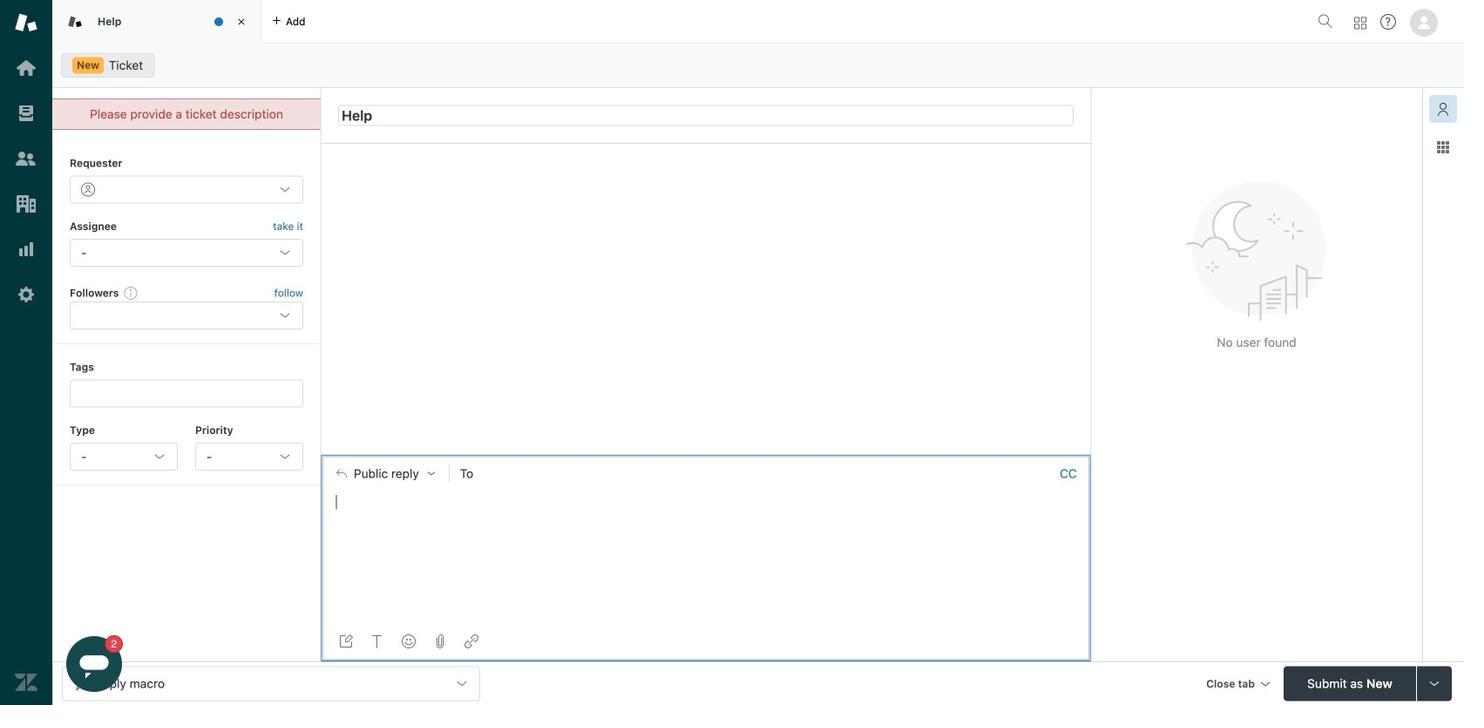 Task type: locate. For each thing, give the bounding box(es) containing it.
draft mode image
[[339, 634, 353, 648]]

Public reply composer text field
[[329, 492, 1083, 528]]

zendesk products image
[[1354, 17, 1367, 29]]

tab
[[52, 0, 261, 44]]

get help image
[[1380, 14, 1396, 30]]

close image
[[233, 13, 250, 31]]

displays possible ticket submission types image
[[1428, 677, 1441, 691]]

customer context image
[[1436, 102, 1450, 116]]

get started image
[[15, 57, 37, 79]]

format text image
[[370, 634, 384, 648]]

views image
[[15, 102, 37, 125]]

reporting image
[[15, 238, 37, 261]]

add link (cmd k) image
[[465, 634, 478, 648]]



Task type: vqa. For each thing, say whether or not it's contained in the screenshot.
Close image
yes



Task type: describe. For each thing, give the bounding box(es) containing it.
info on adding followers image
[[124, 286, 138, 300]]

tabs tab list
[[52, 0, 1311, 44]]

Subject field
[[338, 105, 1074, 126]]

secondary element
[[52, 48, 1464, 83]]

apps image
[[1436, 140, 1450, 154]]

admin image
[[15, 283, 37, 306]]

add attachment image
[[433, 634, 447, 648]]

main element
[[0, 0, 52, 705]]

insert emojis image
[[402, 634, 416, 648]]

organizations image
[[15, 193, 37, 215]]

zendesk support image
[[15, 11, 37, 34]]

customers image
[[15, 147, 37, 170]]

zendesk image
[[15, 671, 37, 694]]



